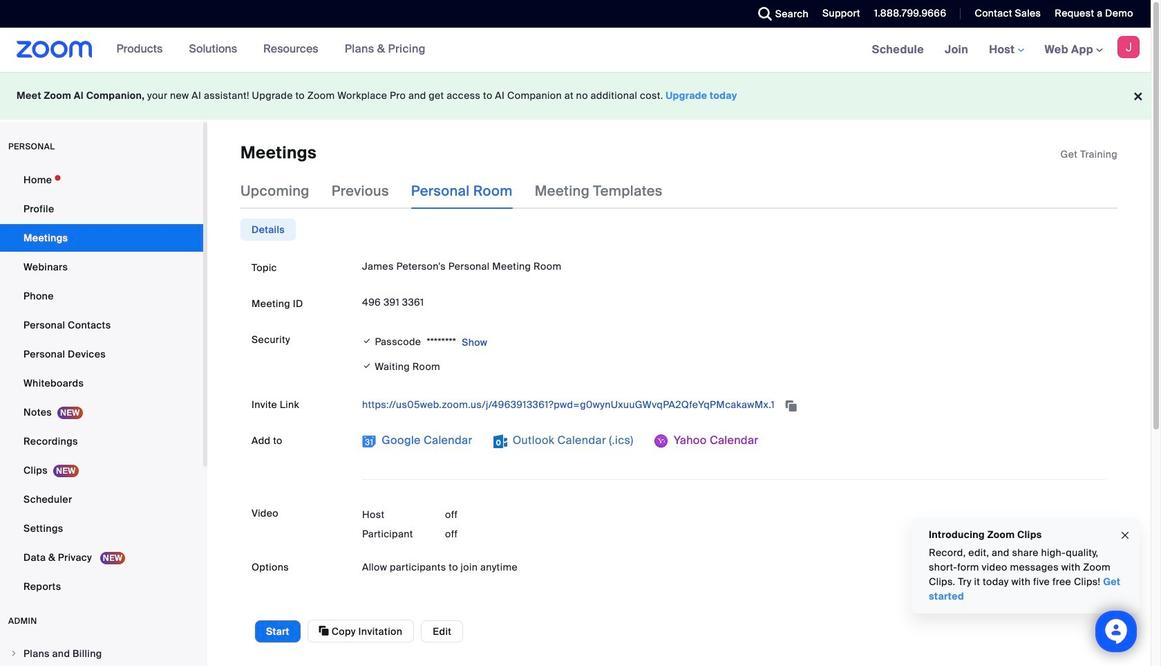 Task type: locate. For each thing, give the bounding box(es) containing it.
tab
[[241, 219, 296, 241]]

checked image
[[362, 334, 372, 348]]

tab list
[[241, 219, 296, 241]]

footer
[[0, 72, 1151, 120]]

meetings navigation
[[862, 28, 1151, 73]]

banner
[[0, 28, 1151, 73]]

add to yahoo calendar image
[[655, 435, 669, 448]]

application
[[1061, 147, 1118, 161]]

zoom logo image
[[17, 41, 92, 58]]

menu item
[[0, 640, 203, 666]]

copy image
[[319, 625, 329, 637]]

personal menu menu
[[0, 166, 203, 602]]

copy url image
[[785, 401, 799, 411]]

checked image
[[362, 359, 372, 374]]

tabs of meeting tab list
[[241, 173, 685, 209]]



Task type: describe. For each thing, give the bounding box(es) containing it.
close image
[[1120, 527, 1131, 543]]

add to google calendar image
[[362, 435, 376, 448]]

profile picture image
[[1118, 36, 1140, 58]]

add to outlook calendar (.ics) image
[[493, 435, 507, 448]]

right image
[[10, 649, 18, 658]]

product information navigation
[[106, 28, 436, 72]]



Task type: vqa. For each thing, say whether or not it's contained in the screenshot.
zoom logo
yes



